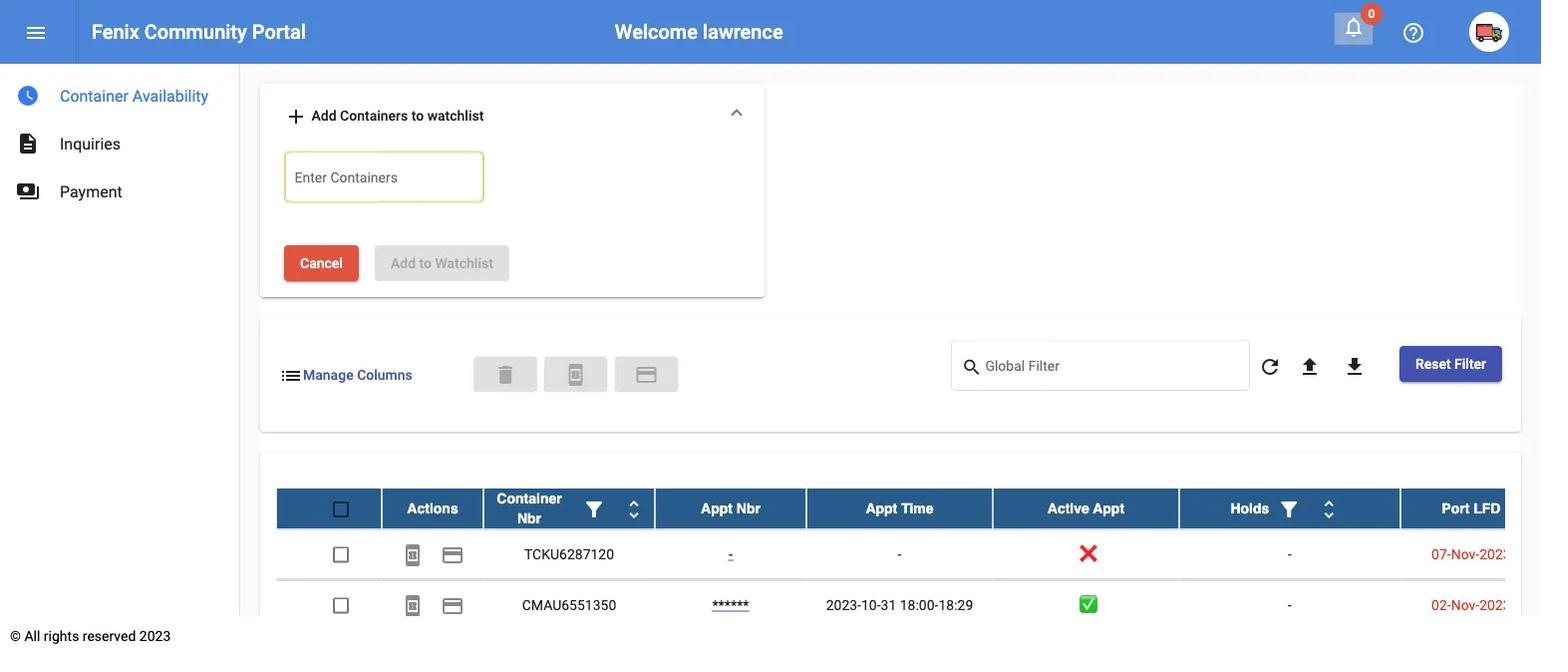 Task type: vqa. For each thing, say whether or not it's contained in the screenshot.
menu
yes



Task type: locate. For each thing, give the bounding box(es) containing it.
0 horizontal spatial container
[[60, 86, 129, 105]]

navigation
[[0, 64, 239, 215]]

nbr up tcku6287120
[[517, 510, 542, 526]]

2 vertical spatial payment button
[[433, 585, 473, 625]]

no color image inside file_upload button
[[1298, 355, 1322, 379]]

1 vertical spatial book_online button
[[393, 534, 433, 574]]

nov-
[[1452, 545, 1480, 562], [1452, 596, 1480, 613]]

filter_alt button
[[574, 488, 614, 528], [1270, 488, 1310, 528]]

appt
[[701, 500, 733, 516], [866, 500, 898, 516], [1093, 500, 1125, 516]]

unfold_more button for holds
[[1310, 488, 1350, 528]]

appt inside column header
[[866, 500, 898, 516]]

appt nbr
[[701, 500, 761, 516]]

row
[[276, 488, 1542, 529], [276, 529, 1542, 580], [276, 580, 1542, 631]]

0 vertical spatial container
[[60, 86, 129, 105]]

appt right active
[[1093, 500, 1125, 516]]

2023 down lfd
[[1480, 545, 1511, 562]]

welcome
[[615, 20, 698, 43]]

2023 right 02-
[[1480, 596, 1511, 613]]

availability
[[132, 86, 209, 105]]

container up tcku6287120
[[497, 490, 562, 506]]

book_online button for tcku6287120
[[393, 534, 433, 574]]

1 vertical spatial payment button
[[433, 534, 473, 574]]

2 filter_alt button from the left
[[1270, 488, 1310, 528]]

nbr
[[737, 500, 761, 516], [517, 510, 542, 526]]

1 vertical spatial container
[[497, 490, 562, 506]]

1 horizontal spatial add
[[391, 255, 416, 271]]

nov- for 07-
[[1452, 545, 1480, 562]]

add left watchlist
[[391, 255, 416, 271]]

no color image containing refresh
[[1258, 355, 1282, 379]]

no color image containing file_upload
[[1298, 355, 1322, 379]]

1 horizontal spatial nbr
[[737, 500, 761, 516]]

2 unfold_more button from the left
[[1310, 488, 1350, 528]]

2 vertical spatial book_online button
[[393, 585, 433, 625]]

menu button
[[16, 12, 56, 52]]

all
[[24, 628, 40, 644]]

0 vertical spatial payment
[[635, 363, 659, 387]]

book_online button
[[544, 357, 608, 392], [393, 534, 433, 574], [393, 585, 433, 625]]

1 vertical spatial to
[[419, 255, 432, 271]]

nbr for container nbr
[[517, 510, 542, 526]]

2023 for 07-nov-2023
[[1480, 545, 1511, 562]]

file_download
[[1343, 355, 1367, 379]]

1 appt from the left
[[701, 500, 733, 516]]

0 horizontal spatial add
[[312, 107, 337, 124]]

book_online button for cmau6551350
[[393, 585, 433, 625]]

1 horizontal spatial filter_alt
[[1278, 497, 1302, 521]]

watchlist
[[435, 255, 494, 271]]

0 horizontal spatial column header
[[484, 488, 655, 528]]

payments
[[16, 179, 40, 203]]

grid
[[276, 488, 1542, 656]]

******
[[712, 596, 749, 613]]

holds filter_alt
[[1231, 497, 1302, 521]]

02-
[[1432, 596, 1452, 613]]

0 horizontal spatial filter_alt button
[[574, 488, 614, 528]]

1 horizontal spatial unfold_more button
[[1310, 488, 1350, 528]]

0 vertical spatial to
[[412, 107, 424, 124]]

refresh
[[1258, 355, 1282, 379]]

unfold_more button right holds filter_alt
[[1310, 488, 1350, 528]]

notifications_none
[[1342, 15, 1366, 39]]

no color image inside refresh "button"
[[1258, 355, 1282, 379]]

file_upload
[[1298, 355, 1322, 379]]

appt left time
[[866, 500, 898, 516]]

18:29
[[939, 596, 974, 613]]

no color image containing notifications_none
[[1342, 15, 1366, 39]]

container inside navigation
[[60, 86, 129, 105]]

no color image
[[16, 84, 40, 108], [16, 132, 40, 156], [16, 179, 40, 203], [1343, 355, 1367, 379], [279, 363, 303, 387], [564, 363, 588, 387], [582, 497, 606, 521], [622, 497, 646, 521], [1318, 497, 1342, 521], [401, 594, 425, 617], [441, 594, 465, 617]]

2023 for 02-nov-2023
[[1480, 596, 1511, 613]]

community
[[144, 20, 247, 43]]

1 filter_alt button from the left
[[574, 488, 614, 528]]

no color image containing list
[[279, 363, 303, 387]]

nov- down 07-nov-2023
[[1452, 596, 1480, 613]]

containers
[[340, 107, 408, 124]]

0 horizontal spatial unfold_more button
[[614, 488, 654, 528]]

0 vertical spatial book_online button
[[544, 357, 608, 392]]

no color image inside help_outline popup button
[[1402, 21, 1426, 45]]

no color image containing payment
[[441, 594, 465, 617]]

book_online
[[564, 363, 588, 387], [401, 543, 425, 567], [401, 594, 425, 617]]

rights
[[44, 628, 79, 644]]

unfold_more
[[622, 497, 646, 521], [1318, 497, 1342, 521]]

payment
[[635, 363, 659, 387], [441, 543, 465, 567], [441, 594, 465, 617]]

2023 right reserved
[[139, 628, 171, 644]]

unfold_more right holds filter_alt
[[1318, 497, 1342, 521]]

filter_alt
[[582, 497, 606, 521], [1278, 497, 1302, 521]]

1 row from the top
[[276, 488, 1542, 529]]

no color image
[[1342, 15, 1366, 39], [24, 21, 48, 45], [1402, 21, 1426, 45], [284, 105, 308, 128], [1258, 355, 1282, 379], [1298, 355, 1322, 379], [962, 355, 986, 379], [635, 363, 659, 387], [1278, 497, 1302, 521], [401, 543, 425, 567], [441, 543, 465, 567]]

time
[[902, 500, 934, 516]]

1 horizontal spatial container
[[497, 490, 562, 506]]

1 horizontal spatial filter_alt button
[[1270, 488, 1310, 528]]

nov- for 02-
[[1452, 596, 1480, 613]]

no color image inside notifications_none popup button
[[1342, 15, 1366, 39]]

no color image containing description
[[16, 132, 40, 156]]

nbr inside 'container nbr'
[[517, 510, 542, 526]]

reset filter button
[[1400, 346, 1503, 382]]

2 nov- from the top
[[1452, 596, 1480, 613]]

no color image containing book_online
[[401, 543, 425, 567]]

1 vertical spatial 2023
[[1480, 596, 1511, 613]]

1 vertical spatial book_online
[[401, 543, 425, 567]]

no color image containing help_outline
[[1402, 21, 1426, 45]]

filter_alt right holds
[[1278, 497, 1302, 521]]

container for nbr
[[497, 490, 562, 506]]

2 filter_alt from the left
[[1278, 497, 1302, 521]]

add inside button
[[391, 255, 416, 271]]

welcome lawrence
[[615, 20, 783, 43]]

0 vertical spatial add
[[312, 107, 337, 124]]

1 nov- from the top
[[1452, 545, 1480, 562]]

appt up - link
[[701, 500, 733, 516]]

31
[[881, 596, 897, 613]]

cmau6551350
[[522, 596, 617, 613]]

no color image containing watch_later
[[16, 84, 40, 108]]

container
[[60, 86, 129, 105], [497, 490, 562, 506]]

2 unfold_more from the left
[[1318, 497, 1342, 521]]

1 vertical spatial nov-
[[1452, 596, 1480, 613]]

unfold_more for holds
[[1318, 497, 1342, 521]]

unfold_more left 'appt nbr'
[[622, 497, 646, 521]]

1 horizontal spatial appt
[[866, 500, 898, 516]]

2 appt from the left
[[866, 500, 898, 516]]

None text field
[[295, 171, 474, 191]]

manage
[[303, 367, 354, 383]]

-
[[729, 545, 733, 562], [898, 545, 902, 562], [1288, 545, 1292, 562], [1288, 596, 1292, 613]]

0 horizontal spatial unfold_more
[[622, 497, 646, 521]]

book_online for cmau6551350
[[401, 594, 425, 617]]

0 vertical spatial nov-
[[1452, 545, 1480, 562]]

no color image containing menu
[[24, 21, 48, 45]]

add
[[284, 105, 308, 128]]

Global Watchlist Filter field
[[986, 361, 1240, 377]]

to
[[412, 107, 424, 124], [419, 255, 432, 271]]

1 horizontal spatial column header
[[1180, 488, 1401, 528]]

payment button
[[615, 357, 679, 392], [433, 534, 473, 574], [433, 585, 473, 625]]

nbr up ****** link
[[737, 500, 761, 516]]

1 vertical spatial add
[[391, 255, 416, 271]]

no color image containing filter_alt
[[1278, 497, 1302, 521]]

2 vertical spatial book_online
[[401, 594, 425, 617]]

payment button for cmau6551350
[[433, 585, 473, 625]]

column header
[[484, 488, 655, 528], [1180, 488, 1401, 528]]

no color image inside menu button
[[24, 21, 48, 45]]

3 row from the top
[[276, 580, 1542, 631]]

to inside button
[[419, 255, 432, 271]]

cancel
[[300, 255, 343, 271]]

filter_alt up tcku6287120
[[582, 497, 606, 521]]

no color image containing file_download
[[1343, 355, 1367, 379]]

2023
[[1480, 545, 1511, 562], [1480, 596, 1511, 613], [139, 628, 171, 644]]

unfold_more button for container nbr
[[614, 488, 654, 528]]

2023-10-31 18:00-18:29
[[826, 596, 974, 613]]

1 unfold_more button from the left
[[614, 488, 654, 528]]

add
[[312, 107, 337, 124], [391, 255, 416, 271]]

container inside column header
[[497, 490, 562, 506]]

0 vertical spatial book_online
[[564, 363, 588, 387]]

add right add
[[312, 107, 337, 124]]

nov- down port lfd column header
[[1452, 545, 1480, 562]]

2 horizontal spatial appt
[[1093, 500, 1125, 516]]

1 column header from the left
[[484, 488, 655, 528]]

reset
[[1416, 355, 1452, 372]]

0 vertical spatial 2023
[[1480, 545, 1511, 562]]

0 horizontal spatial appt
[[701, 500, 733, 516]]

container up inquiries
[[60, 86, 129, 105]]

0 horizontal spatial filter_alt
[[582, 497, 606, 521]]

file_upload button
[[1290, 346, 1330, 386]]

2 vertical spatial payment
[[441, 594, 465, 617]]

1 unfold_more from the left
[[622, 497, 646, 521]]

0 horizontal spatial nbr
[[517, 510, 542, 526]]

fenix community portal
[[92, 20, 306, 43]]

unfold_more button
[[614, 488, 654, 528], [1310, 488, 1350, 528]]

1 vertical spatial payment
[[441, 543, 465, 567]]

1 horizontal spatial unfold_more
[[1318, 497, 1342, 521]]

reserved
[[83, 628, 136, 644]]

lawrence
[[703, 20, 783, 43]]

delete button
[[473, 357, 537, 392]]

inquiries
[[60, 134, 121, 153]]

unfold_more button up tcku6287120
[[614, 488, 654, 528]]

no color image containing payments
[[16, 179, 40, 203]]



Task type: describe. For each thing, give the bounding box(es) containing it.
no color image inside column header
[[1278, 497, 1302, 521]]

actions
[[407, 500, 458, 516]]

2 vertical spatial 2023
[[139, 628, 171, 644]]

appt time column header
[[807, 488, 993, 528]]

18:00-
[[900, 596, 939, 613]]

active appt column header
[[993, 488, 1180, 528]]

2 row from the top
[[276, 529, 1542, 580]]

port lfd column header
[[1401, 488, 1542, 528]]

refresh button
[[1250, 346, 1290, 386]]

©
[[10, 628, 21, 644]]

container for availability
[[60, 86, 129, 105]]

no color image inside file_download button
[[1343, 355, 1367, 379]]

no color image containing search
[[962, 355, 986, 379]]

payment for cmau6551350
[[441, 594, 465, 617]]

payment button for tcku6287120
[[433, 534, 473, 574]]

❌
[[1079, 545, 1093, 562]]

1 filter_alt from the left
[[582, 497, 606, 521]]

✅
[[1079, 596, 1093, 613]]

0 vertical spatial payment button
[[615, 357, 679, 392]]

lfd
[[1474, 500, 1501, 516]]

appt nbr column header
[[655, 488, 807, 528]]

no color image containing filter_alt
[[582, 497, 606, 521]]

nbr for appt nbr
[[737, 500, 761, 516]]

fenix
[[92, 20, 139, 43]]

2 column header from the left
[[1180, 488, 1401, 528]]

active appt
[[1048, 500, 1125, 516]]

search
[[962, 356, 983, 377]]

filter_alt button for holds
[[1270, 488, 1310, 528]]

payment for tcku6287120
[[441, 543, 465, 567]]

navigation containing watch_later
[[0, 64, 239, 215]]

add to watchlist
[[391, 255, 494, 271]]

payment
[[60, 182, 122, 201]]

grid containing filter_alt
[[276, 488, 1542, 656]]

container availability
[[60, 86, 209, 105]]

filter
[[1455, 355, 1487, 372]]

07-nov-2023
[[1432, 545, 1511, 562]]

appt for appt time
[[866, 500, 898, 516]]

active
[[1048, 500, 1090, 516]]

07-
[[1432, 545, 1452, 562]]

help_outline
[[1402, 21, 1426, 45]]

add inside add add containers to watchlist
[[312, 107, 337, 124]]

holds
[[1231, 500, 1270, 516]]

02-nov-2023
[[1432, 596, 1511, 613]]

no color image containing add
[[284, 105, 308, 128]]

delete
[[493, 363, 517, 387]]

- link
[[729, 545, 733, 562]]

filter_alt button for container nbr
[[574, 488, 614, 528]]

portal
[[252, 20, 306, 43]]

row containing filter_alt
[[276, 488, 1542, 529]]

menu
[[24, 21, 48, 45]]

actions column header
[[382, 488, 484, 528]]

3 appt from the left
[[1093, 500, 1125, 516]]

10-
[[862, 596, 881, 613]]

reset filter
[[1416, 355, 1487, 372]]

book_online for tcku6287120
[[401, 543, 425, 567]]

port lfd
[[1442, 500, 1501, 516]]

2023-
[[826, 596, 862, 613]]

file_download button
[[1335, 346, 1375, 386]]

appt for appt nbr
[[701, 500, 733, 516]]

help_outline button
[[1394, 12, 1434, 52]]

port
[[1442, 500, 1470, 516]]

****** link
[[712, 596, 749, 613]]

list manage columns
[[279, 363, 413, 387]]

unfold_more for container nbr
[[622, 497, 646, 521]]

add to watchlist button
[[375, 245, 509, 281]]

appt time
[[866, 500, 934, 516]]

watch_later
[[16, 84, 40, 108]]

cancel button
[[284, 245, 359, 281]]

tcku6287120
[[524, 545, 614, 562]]

container nbr
[[497, 490, 562, 526]]

description
[[16, 132, 40, 156]]

list
[[279, 363, 303, 387]]

delete image
[[493, 363, 517, 387]]

watchlist
[[427, 107, 484, 124]]

add add containers to watchlist
[[284, 105, 484, 128]]

© all rights reserved 2023
[[10, 628, 171, 644]]

columns
[[357, 367, 413, 383]]

notifications_none button
[[1334, 12, 1374, 45]]

to inside add add containers to watchlist
[[412, 107, 424, 124]]



